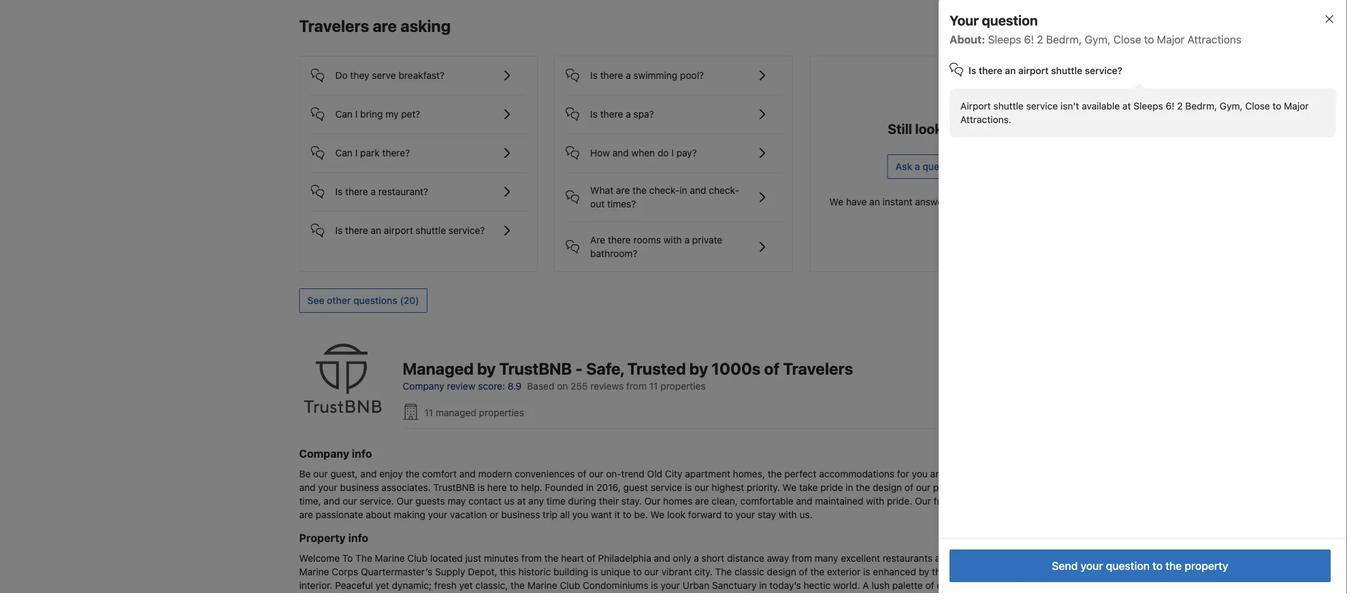 Task type: describe. For each thing, give the bounding box(es) containing it.
welcome to the marine club located just minutes from the heart of philadelphia and only a short distance away from many excellent restaurants and attractions. once the marine corps quartermaster's supply depot, this historic building is unique to our vibrant city. the classic design of the exterior is enhanced by the timeless decor of the interior. peaceful yet dynamic; fresh yet classic, the marine club condominiums is your urban sanctuary in today's hectic world. a lush palette of colors juxtaposed with the mix of natural and industrial materials creates an authentic environment, an escape from the 21st century.
[[299, 553, 1047, 594]]

sanctuary
[[712, 580, 757, 591]]

0 horizontal spatial company
[[299, 447, 349, 460]]

bedrm, inside the your question about: sleeps 6! 2 bedrm, gym, close to major attractions
[[1047, 33, 1082, 46]]

maintained
[[815, 496, 864, 507]]

what
[[591, 185, 614, 196]]

an inside 'your question' dialog
[[1005, 65, 1016, 76]]

colors
[[937, 580, 964, 591]]

pool?
[[680, 70, 704, 81]]

an right 'have'
[[870, 196, 880, 208]]

trip
[[543, 509, 558, 521]]

philadelphia
[[598, 553, 652, 564]]

vibrant
[[662, 567, 692, 578]]

have
[[846, 196, 867, 208]]

dynamic;
[[392, 580, 432, 591]]

of down once
[[1016, 567, 1025, 578]]

with left the pride.
[[866, 496, 885, 507]]

an left escape
[[635, 594, 646, 594]]

service? inside 'your question' dialog
[[1085, 65, 1123, 76]]

short
[[702, 553, 725, 564]]

2 our from the left
[[645, 496, 661, 507]]

2016,
[[597, 482, 621, 493]]

3 our from the left
[[915, 496, 932, 507]]

exterior
[[828, 567, 861, 578]]

be.
[[634, 509, 648, 521]]

shuttle inside airport shuttle service isn't available at sleeps 6! 2 bedrm, gym, close to major attractions.
[[994, 100, 1024, 112]]

0 horizontal spatial business
[[340, 482, 379, 493]]

is up escape
[[651, 580, 658, 591]]

2 yet from the left
[[459, 580, 473, 591]]

at inside the be our guest, and enjoy the comfort and modern conveniences of our on-trend old city apartment homes,  the perfect accommodations for you and your family, or you and your business associates.   trustbnb is here to help. founded in 2016, guest service is our highest priority. we take pride in the design of our properties, our response time, and our service. our guests may contact us at any time during their stay.  our homes are clean, comfortable and maintained with pride. our friendly and helpful staff are passionate about making your vacation or business trip all you want it to be. we look forward to your stay with us.
[[517, 496, 526, 507]]

us.
[[800, 509, 813, 521]]

question for send your question to the property
[[1106, 560, 1150, 573]]

close inside the your question about: sleeps 6! 2 bedrm, gym, close to major attractions
[[1114, 33, 1142, 46]]

here
[[488, 482, 507, 493]]

a left spa?
[[626, 109, 631, 120]]

the inside 'your question' dialog
[[1166, 560, 1182, 573]]

is inside 'your question' dialog
[[969, 65, 977, 76]]

your down guest,
[[318, 482, 338, 493]]

what are the check-in and check- out times?
[[591, 185, 740, 210]]

questions inside the 'see other questions (20)' button
[[353, 295, 398, 306]]

lush
[[872, 580, 890, 591]]

1000s
[[712, 359, 761, 378]]

0 vertical spatial shuttle
[[1052, 65, 1083, 76]]

255
[[571, 381, 588, 392]]

availability
[[993, 21, 1040, 33]]

the left heart
[[545, 553, 559, 564]]

and up properties,
[[931, 469, 947, 480]]

of right mix
[[334, 594, 343, 594]]

world.
[[834, 580, 861, 591]]

from inside managed by trustbnb - safe, trusted by 1000s of travelers company review score: 8.9 based on 255 reviews from 11 properties
[[627, 381, 647, 392]]

most
[[961, 196, 983, 208]]

1 horizontal spatial we
[[783, 482, 797, 493]]

(20)
[[400, 295, 419, 306]]

and inside how and when do i pay? button
[[613, 147, 629, 159]]

and up passionate
[[324, 496, 340, 507]]

help.
[[521, 482, 543, 493]]

see availability
[[973, 21, 1040, 33]]

materials
[[440, 594, 481, 594]]

and left modern at the left bottom of the page
[[459, 469, 476, 480]]

there inside 'your question' dialog
[[979, 65, 1003, 76]]

stay
[[758, 509, 776, 521]]

located
[[430, 553, 463, 564]]

do they serve breakfast? button
[[311, 56, 527, 84]]

clean,
[[712, 496, 738, 507]]

how and when do i pay? button
[[566, 134, 782, 161]]

juxtaposed
[[967, 580, 1015, 591]]

0 horizontal spatial or
[[490, 509, 499, 521]]

asking
[[401, 16, 451, 35]]

from up historic
[[522, 553, 542, 564]]

and down be
[[299, 482, 316, 493]]

a left swimming
[[626, 70, 631, 81]]

away
[[767, 553, 789, 564]]

an right "creates"
[[518, 594, 529, 594]]

8.9
[[508, 381, 522, 392]]

close inside airport shuttle service isn't available at sleeps 6! 2 bedrm, gym, close to major attractions.
[[1246, 100, 1271, 112]]

just
[[466, 553, 481, 564]]

the right once
[[1033, 553, 1047, 564]]

is up a
[[864, 567, 871, 578]]

times?
[[607, 198, 636, 210]]

our right be
[[313, 469, 328, 480]]

service inside the be our guest, and enjoy the comfort and modern conveniences of our on-trend old city apartment homes,  the perfect accommodations for you and your family, or you and your business associates.   trustbnb is here to help. founded in 2016, guest service is our highest priority. we take pride in the design of our properties, our response time, and our service. our guests may contact us at any time during their stay.  our homes are clean, comfortable and maintained with pride. our friendly and helpful staff are passionate about making your vacation or business trip all you want it to be. we look forward to your stay with us.
[[651, 482, 683, 493]]

11 managed properties
[[425, 407, 524, 419]]

there for is there a swimming pool? button
[[600, 70, 623, 81]]

to inside welcome to the marine club located just minutes from the heart of philadelphia and only a short distance away from many excellent restaurants and attractions. once the marine corps quartermaster's supply depot, this historic building is unique to our vibrant city. the classic design of the exterior is enhanced by the timeless decor of the interior. peaceful yet dynamic; fresh yet classic, the marine club condominiums is your urban sanctuary in today's hectic world. a lush palette of colors juxtaposed with the mix of natural and industrial materials creates an authentic environment, an escape from the 21st century.
[[633, 567, 642, 578]]

0 vertical spatial or
[[1002, 469, 1012, 480]]

our left on-
[[589, 469, 604, 480]]

modern
[[478, 469, 512, 480]]

0 horizontal spatial you
[[573, 509, 589, 521]]

and left only
[[654, 553, 671, 564]]

in up during
[[586, 482, 594, 493]]

1 vertical spatial marine
[[299, 567, 329, 578]]

enjoy
[[379, 469, 403, 480]]

family,
[[972, 469, 1000, 480]]

are inside what are the check-in and check- out times?
[[616, 185, 630, 196]]

info for company info
[[352, 447, 372, 460]]

classic
[[735, 567, 765, 578]]

is there an airport shuttle service? inside is there an airport shuttle service? button
[[335, 225, 485, 236]]

environment,
[[575, 594, 633, 594]]

of down for
[[905, 482, 914, 493]]

city
[[665, 469, 683, 480]]

are
[[591, 235, 606, 246]]

is there a spa?
[[591, 109, 654, 120]]

comfort
[[422, 469, 457, 480]]

and up timeless
[[936, 553, 952, 564]]

0 vertical spatial we
[[830, 196, 844, 208]]

do they serve breakfast?
[[335, 70, 445, 81]]

trend
[[622, 469, 645, 480]]

a inside are there rooms with a private bathroom?
[[685, 235, 690, 246]]

at inside airport shuttle service isn't available at sleeps 6! 2 bedrm, gym, close to major attractions.
[[1123, 100, 1132, 112]]

the up hectic
[[811, 567, 825, 578]]

friendly
[[934, 496, 967, 507]]

is for is there a spa? button
[[591, 109, 598, 120]]

is there an airport shuttle service? inside 'your question' dialog
[[969, 65, 1123, 76]]

2 horizontal spatial marine
[[528, 580, 558, 591]]

property info
[[299, 532, 368, 545]]

is there a restaurant? button
[[311, 173, 527, 200]]

the up associates. at the bottom left of the page
[[406, 469, 420, 480]]

is there an airport shuttle service? button
[[311, 212, 527, 239]]

there for is there an airport shuttle service? button
[[345, 225, 368, 236]]

sleeps inside the your question about: sleeps 6! 2 bedrm, gym, close to major attractions
[[989, 33, 1022, 46]]

2 inside the your question about: sleeps 6! 2 bedrm, gym, close to major attractions
[[1037, 33, 1044, 46]]

service.
[[360, 496, 394, 507]]

the inside what are the check-in and check- out times?
[[633, 185, 647, 196]]

urban
[[683, 580, 710, 591]]

our up passionate
[[343, 496, 357, 507]]

our down 'family,'
[[984, 482, 999, 493]]

are up forward
[[695, 496, 709, 507]]

with left us.
[[779, 509, 797, 521]]

is left unique
[[591, 567, 598, 578]]

timeless
[[949, 567, 986, 578]]

palette
[[893, 580, 923, 591]]

in down accommodations on the right bottom of the page
[[846, 482, 854, 493]]

there for are there rooms with a private bathroom? button
[[608, 235, 631, 246]]

the down accommodations on the right bottom of the page
[[856, 482, 870, 493]]

do
[[658, 147, 669, 159]]

to inside button
[[1153, 560, 1163, 573]]

can i bring my pet?
[[335, 109, 421, 120]]

your up properties,
[[950, 469, 969, 480]]

is there a swimming pool?
[[591, 70, 704, 81]]

on-
[[606, 469, 622, 480]]

2 inside airport shuttle service isn't available at sleeps 6! 2 bedrm, gym, close to major attractions.
[[1178, 100, 1183, 112]]

condominiums
[[583, 580, 649, 591]]

2 vertical spatial we
[[651, 509, 665, 521]]

travelers inside managed by trustbnb - safe, trusted by 1000s of travelers company review score: 8.9 based on 255 reviews from 11 properties
[[783, 359, 854, 378]]

1 yet from the left
[[376, 580, 389, 591]]

design inside the be our guest, and enjoy the comfort and modern conveniences of our on-trend old city apartment homes,  the perfect accommodations for you and your family, or you and your business associates.   trustbnb is here to help. founded in 2016, guest service is our highest priority. we take pride in the design of our properties, our response time, and our service. our guests may contact us at any time during their stay.  our homes are clean, comfortable and maintained with pride. our friendly and helpful staff are passionate about making your vacation or business trip all you want it to be. we look forward to your stay with us.
[[873, 482, 902, 493]]

old
[[647, 469, 663, 480]]

from right away
[[792, 553, 812, 564]]

and down quartermaster's
[[378, 594, 395, 594]]

rooms
[[634, 235, 661, 246]]

the down interior.
[[299, 594, 314, 594]]

to inside airport shuttle service isn't available at sleeps 6! 2 bedrm, gym, close to major attractions.
[[1273, 100, 1282, 112]]

escape
[[648, 594, 680, 594]]

park
[[360, 147, 380, 159]]

only
[[673, 553, 692, 564]]

can i bring my pet? button
[[311, 95, 527, 122]]

us
[[505, 496, 515, 507]]

1 our from the left
[[397, 496, 413, 507]]

staff
[[1021, 496, 1041, 507]]

1 check- from the left
[[650, 185, 680, 196]]

reviews
[[591, 381, 624, 392]]

any
[[529, 496, 544, 507]]

your down guests
[[428, 509, 448, 521]]

see availability button
[[965, 15, 1048, 39]]

looking?
[[916, 120, 970, 136]]

the down urban
[[706, 594, 720, 594]]

pet?
[[401, 109, 421, 120]]

welcome
[[299, 553, 340, 564]]

0 vertical spatial the
[[356, 553, 372, 564]]

attractions.
[[961, 114, 1012, 125]]

the down once
[[1028, 567, 1042, 578]]

send
[[1052, 560, 1078, 573]]

see other questions (20) button
[[299, 289, 428, 313]]

still
[[888, 120, 913, 136]]

to inside the your question about: sleeps 6! 2 bedrm, gym, close to major attractions
[[1145, 33, 1155, 46]]

homes,
[[733, 469, 765, 480]]

of right heart
[[587, 553, 596, 564]]



Task type: vqa. For each thing, say whether or not it's contained in the screenshot.
the there corresponding to Is there a swimming pool? button
yes



Task type: locate. For each thing, give the bounding box(es) containing it.
1 horizontal spatial 6!
[[1166, 100, 1175, 112]]

1 vertical spatial or
[[490, 509, 499, 521]]

properties down trusted at bottom
[[661, 381, 706, 392]]

1 horizontal spatial shuttle
[[994, 100, 1024, 112]]

gym, inside the your question about: sleeps 6! 2 bedrm, gym, close to major attractions
[[1085, 33, 1111, 46]]

is for is there an airport shuttle service? button
[[335, 225, 343, 236]]

guest,
[[330, 469, 358, 480]]

the down short
[[715, 567, 732, 578]]

from down trusted at bottom
[[627, 381, 647, 392]]

1 vertical spatial info
[[348, 532, 368, 545]]

there up is there a spa?
[[600, 70, 623, 81]]

we right be.
[[651, 509, 665, 521]]

trustbnb inside managed by trustbnb - safe, trusted by 1000s of travelers company review score: 8.9 based on 255 reviews from 11 properties
[[499, 359, 572, 378]]

sleeps down see availability
[[989, 33, 1022, 46]]

out
[[591, 198, 605, 210]]

1 horizontal spatial question
[[982, 12, 1038, 28]]

0 vertical spatial service?
[[1085, 65, 1123, 76]]

marine up quartermaster's
[[375, 553, 405, 564]]

a inside welcome to the marine club located just minutes from the heart of philadelphia and only a short distance away from many excellent restaurants and attractions. once the marine corps quartermaster's supply depot, this historic building is unique to our vibrant city. the classic design of the exterior is enhanced by the timeless decor of the interior. peaceful yet dynamic; fresh yet classic, the marine club condominiums is your urban sanctuary in today's hectic world. a lush palette of colors juxtaposed with the mix of natural and industrial materials creates an authentic environment, an escape from the 21st century.
[[694, 553, 699, 564]]

info up guest,
[[352, 447, 372, 460]]

you down during
[[573, 509, 589, 521]]

1 vertical spatial at
[[517, 496, 526, 507]]

and up us.
[[796, 496, 813, 507]]

there?
[[382, 147, 410, 159]]

is there an airport shuttle service? up isn't
[[969, 65, 1123, 76]]

time
[[547, 496, 566, 507]]

i right do
[[672, 147, 674, 159]]

is down 'can i park there?'
[[335, 186, 343, 197]]

1 vertical spatial airport
[[384, 225, 413, 236]]

marine up authentic
[[528, 580, 558, 591]]

from down urban
[[683, 594, 703, 594]]

2 horizontal spatial question
[[1106, 560, 1150, 573]]

helpful
[[989, 496, 1019, 507]]

1 vertical spatial design
[[767, 567, 797, 578]]

passionate
[[316, 509, 363, 521]]

2 check- from the left
[[709, 185, 740, 196]]

forward
[[688, 509, 722, 521]]

managed by trustbnb - safe, trusted by 1000s of travelers company review score: 8.9 based on 255 reviews from 11 properties
[[403, 359, 854, 392]]

1 horizontal spatial airport
[[1019, 65, 1049, 76]]

1 vertical spatial service
[[651, 482, 683, 493]]

1 horizontal spatial marine
[[375, 553, 405, 564]]

their
[[599, 496, 619, 507]]

and down properties,
[[970, 496, 986, 507]]

your left stay
[[736, 509, 755, 521]]

the up colors
[[932, 567, 947, 578]]

2 horizontal spatial you
[[1014, 469, 1030, 480]]

0 horizontal spatial service?
[[449, 225, 485, 236]]

private
[[693, 235, 723, 246]]

is up contact
[[478, 482, 485, 493]]

6! inside airport shuttle service isn't available at sleeps 6! 2 bedrm, gym, close to major attractions.
[[1166, 100, 1175, 112]]

1 horizontal spatial see
[[973, 21, 990, 33]]

today's
[[770, 580, 801, 591]]

0 vertical spatial question
[[982, 12, 1038, 28]]

historic
[[519, 567, 551, 578]]

our inside welcome to the marine club located just minutes from the heart of philadelphia and only a short distance away from many excellent restaurants and attractions. once the marine corps quartermaster's supply depot, this historic building is unique to our vibrant city. the classic design of the exterior is enhanced by the timeless decor of the interior. peaceful yet dynamic; fresh yet classic, the marine club condominiums is your urban sanctuary in today's hectic world. a lush palette of colors juxtaposed with the mix of natural and industrial materials creates an authentic environment, an escape from the 21st century.
[[645, 567, 659, 578]]

by up the "score:"
[[477, 359, 496, 378]]

6! inside the your question about: sleeps 6! 2 bedrm, gym, close to major attractions
[[1025, 33, 1035, 46]]

your
[[950, 469, 969, 480], [318, 482, 338, 493], [428, 509, 448, 521], [736, 509, 755, 521], [1081, 560, 1104, 573], [661, 580, 680, 591]]

1 horizontal spatial is there an airport shuttle service?
[[969, 65, 1123, 76]]

1 horizontal spatial check-
[[709, 185, 740, 196]]

2 horizontal spatial our
[[915, 496, 932, 507]]

business
[[340, 482, 379, 493], [501, 509, 540, 521]]

0 horizontal spatial trustbnb
[[434, 482, 475, 493]]

sleeps inside airport shuttle service isn't available at sleeps 6! 2 bedrm, gym, close to major attractions.
[[1134, 100, 1164, 112]]

we down perfect
[[783, 482, 797, 493]]

1 horizontal spatial by
[[690, 359, 708, 378]]

you right for
[[912, 469, 928, 480]]

there inside are there rooms with a private bathroom?
[[608, 235, 631, 246]]

by inside welcome to the marine club located just minutes from the heart of philadelphia and only a short distance away from many excellent restaurants and attractions. once the marine corps quartermaster's supply depot, this historic building is unique to our vibrant city. the classic design of the exterior is enhanced by the timeless decor of the interior. peaceful yet dynamic; fresh yet classic, the marine club condominiums is your urban sanctuary in today's hectic world. a lush palette of colors juxtaposed with the mix of natural and industrial materials creates an authentic environment, an escape from the 21st century.
[[919, 567, 930, 578]]

0 horizontal spatial close
[[1114, 33, 1142, 46]]

yet up materials
[[459, 580, 473, 591]]

business down guest,
[[340, 482, 379, 493]]

design inside welcome to the marine club located just minutes from the heart of philadelphia and only a short distance away from many excellent restaurants and attractions. once the marine corps quartermaster's supply depot, this historic building is unique to our vibrant city. the classic design of the exterior is enhanced by the timeless decor of the interior. peaceful yet dynamic; fresh yet classic, the marine club condominiums is your urban sanctuary in today's hectic world. a lush palette of colors juxtaposed with the mix of natural and industrial materials creates an authentic environment, an escape from the 21st century.
[[767, 567, 797, 578]]

airport down restaurant?
[[384, 225, 413, 236]]

1 vertical spatial is there an airport shuttle service?
[[335, 225, 485, 236]]

1 vertical spatial can
[[335, 147, 353, 159]]

0 horizontal spatial 11
[[425, 407, 433, 419]]

apartment
[[685, 469, 731, 480]]

info
[[352, 447, 372, 460], [348, 532, 368, 545]]

your inside welcome to the marine club located just minutes from the heart of philadelphia and only a short distance away from many excellent restaurants and attractions. once the marine corps quartermaster's supply depot, this historic building is unique to our vibrant city. the classic design of the exterior is enhanced by the timeless decor of the interior. peaceful yet dynamic; fresh yet classic, the marine club condominiums is your urban sanctuary in today's hectic world. a lush palette of colors juxtaposed with the mix of natural and industrial materials creates an authentic environment, an escape from the 21st century.
[[661, 580, 680, 591]]

0 horizontal spatial shuttle
[[416, 225, 446, 236]]

properties down the "score:"
[[479, 407, 524, 419]]

or down contact
[[490, 509, 499, 521]]

your right send
[[1081, 560, 1104, 573]]

0 vertical spatial can
[[335, 109, 353, 120]]

supply
[[435, 567, 465, 578]]

and inside what are the check-in and check- out times?
[[690, 185, 707, 196]]

1 vertical spatial we
[[783, 482, 797, 493]]

0 vertical spatial close
[[1114, 33, 1142, 46]]

review
[[447, 381, 476, 392]]

1 horizontal spatial service?
[[1085, 65, 1123, 76]]

see inside button
[[307, 295, 324, 306]]

see for see other questions (20)
[[307, 295, 324, 306]]

0 horizontal spatial we
[[651, 509, 665, 521]]

1 horizontal spatial the
[[715, 567, 732, 578]]

trustbnb
[[499, 359, 572, 378], [434, 482, 475, 493]]

quartermaster's
[[361, 567, 433, 578]]

service
[[1027, 100, 1058, 112], [651, 482, 683, 493]]

can left bring
[[335, 109, 353, 120]]

there down the 'is there a restaurant?' at top left
[[345, 225, 368, 236]]

the up times?
[[633, 185, 647, 196]]

when
[[632, 147, 655, 159]]

available
[[1082, 100, 1120, 112]]

0 vertical spatial 2
[[1037, 33, 1044, 46]]

our left properties,
[[916, 482, 931, 493]]

question right your at the right top
[[982, 12, 1038, 28]]

i inside button
[[355, 109, 358, 120]]

0 horizontal spatial design
[[767, 567, 797, 578]]

11 down trusted at bottom
[[650, 381, 658, 392]]

your
[[950, 12, 979, 28]]

a right ask
[[915, 161, 920, 172]]

see inside button
[[973, 21, 990, 33]]

0 vertical spatial is there an airport shuttle service?
[[969, 65, 1123, 76]]

of right 1000s
[[764, 359, 780, 378]]

1 vertical spatial properties
[[479, 407, 524, 419]]

the left property
[[1166, 560, 1182, 573]]

yet
[[376, 580, 389, 591], [459, 580, 473, 591]]

0 horizontal spatial club
[[408, 553, 428, 564]]

our up be.
[[645, 496, 661, 507]]

11 inside managed by trustbnb - safe, trusted by 1000s of travelers company review score: 8.9 based on 255 reviews from 11 properties
[[650, 381, 658, 392]]

take
[[799, 482, 818, 493]]

the up 'priority.'
[[768, 469, 782, 480]]

from
[[627, 381, 647, 392], [522, 553, 542, 564], [792, 553, 812, 564], [683, 594, 703, 594]]

1 vertical spatial club
[[560, 580, 580, 591]]

an inside button
[[371, 225, 381, 236]]

property
[[299, 532, 346, 545]]

1 horizontal spatial our
[[645, 496, 661, 507]]

2 can from the top
[[335, 147, 353, 159]]

1 horizontal spatial company
[[403, 381, 444, 392]]

by left 1000s
[[690, 359, 708, 378]]

2 vertical spatial question
[[1106, 560, 1150, 573]]

of up hectic
[[799, 567, 808, 578]]

in inside welcome to the marine club located just minutes from the heart of philadelphia and only a short distance away from many excellent restaurants and attractions. once the marine corps quartermaster's supply depot, this historic building is unique to our vibrant city. the classic design of the exterior is enhanced by the timeless decor of the interior. peaceful yet dynamic; fresh yet classic, the marine club condominiums is your urban sanctuary in today's hectic world. a lush palette of colors juxtaposed with the mix of natural and industrial materials creates an authentic environment, an escape from the 21st century.
[[759, 580, 767, 591]]

property
[[1185, 560, 1229, 573]]

with inside welcome to the marine club located just minutes from the heart of philadelphia and only a short distance away from many excellent restaurants and attractions. once the marine corps quartermaster's supply depot, this historic building is unique to our vibrant city. the classic design of the exterior is enhanced by the timeless decor of the interior. peaceful yet dynamic; fresh yet classic, the marine club condominiums is your urban sanctuary in today's hectic world. a lush palette of colors juxtaposed with the mix of natural and industrial materials creates an authentic environment, an escape from the 21st century.
[[1018, 580, 1036, 591]]

is there a spa? button
[[566, 95, 782, 122]]

0 horizontal spatial bedrm,
[[1047, 33, 1082, 46]]

for
[[897, 469, 910, 480]]

by up palette
[[919, 567, 930, 578]]

1 horizontal spatial business
[[501, 509, 540, 521]]

0 vertical spatial 11
[[650, 381, 658, 392]]

can inside button
[[335, 147, 353, 159]]

of up the founded
[[578, 469, 587, 480]]

service left isn't
[[1027, 100, 1058, 112]]

1 vertical spatial gym,
[[1220, 100, 1243, 112]]

our down apartment
[[695, 482, 709, 493]]

we left 'have'
[[830, 196, 844, 208]]

answer
[[915, 196, 947, 208]]

service inside airport shuttle service isn't available at sleeps 6! 2 bedrm, gym, close to major attractions.
[[1027, 100, 1058, 112]]

business down us
[[501, 509, 540, 521]]

a left restaurant?
[[371, 186, 376, 197]]

priority.
[[747, 482, 780, 493]]

0 horizontal spatial the
[[356, 553, 372, 564]]

service down city
[[651, 482, 683, 493]]

0 vertical spatial major
[[1157, 33, 1185, 46]]

bedrm, up isn't
[[1047, 33, 1082, 46]]

0 vertical spatial sleeps
[[989, 33, 1022, 46]]

bring
[[360, 109, 383, 120]]

company inside managed by trustbnb - safe, trusted by 1000s of travelers company review score: 8.9 based on 255 reviews from 11 properties
[[403, 381, 444, 392]]

1 horizontal spatial questions
[[985, 196, 1028, 208]]

company up be
[[299, 447, 349, 460]]

sleeps
[[989, 33, 1022, 46], [1134, 100, 1164, 112]]

sleeps right available
[[1134, 100, 1164, 112]]

a right only
[[694, 553, 699, 564]]

1 horizontal spatial you
[[912, 469, 928, 480]]

on
[[557, 381, 568, 392]]

1 horizontal spatial at
[[1123, 100, 1132, 112]]

0 horizontal spatial 2
[[1037, 33, 1044, 46]]

properties,
[[934, 482, 981, 493]]

1 horizontal spatial yet
[[459, 580, 473, 591]]

yet down quartermaster's
[[376, 580, 389, 591]]

vacation
[[450, 509, 487, 521]]

0 vertical spatial marine
[[375, 553, 405, 564]]

our right the pride.
[[915, 496, 932, 507]]

is up homes
[[685, 482, 692, 493]]

1 vertical spatial service?
[[449, 225, 485, 236]]

heart
[[561, 553, 584, 564]]

major inside the your question about: sleeps 6! 2 bedrm, gym, close to major attractions
[[1157, 33, 1185, 46]]

trustbnb up the 'based'
[[499, 359, 572, 378]]

0 horizontal spatial check-
[[650, 185, 680, 196]]

check- up 'private'
[[709, 185, 740, 196]]

there for is there a spa? button
[[600, 109, 623, 120]]

see for see availability
[[973, 21, 990, 33]]

in inside what are the check-in and check- out times?
[[680, 185, 688, 196]]

or
[[1002, 469, 1012, 480], [490, 509, 499, 521]]

an down see availability button
[[1005, 65, 1016, 76]]

can for can i park there?
[[335, 147, 353, 159]]

see up about:
[[973, 21, 990, 33]]

building
[[554, 567, 589, 578]]

our
[[313, 469, 328, 480], [589, 469, 604, 480], [695, 482, 709, 493], [916, 482, 931, 493], [984, 482, 999, 493], [343, 496, 357, 507], [645, 567, 659, 578]]

there left spa?
[[600, 109, 623, 120]]

1 vertical spatial shuttle
[[994, 100, 1024, 112]]

major inside airport shuttle service isn't available at sleeps 6! 2 bedrm, gym, close to major attractions.
[[1285, 100, 1309, 112]]

2 vertical spatial shuttle
[[416, 225, 446, 236]]

question inside the your question about: sleeps 6! 2 bedrm, gym, close to major attractions
[[982, 12, 1038, 28]]

are down time,
[[299, 509, 313, 521]]

0 horizontal spatial gym,
[[1085, 33, 1111, 46]]

can left park
[[335, 147, 353, 159]]

it
[[615, 509, 620, 521]]

with inside are there rooms with a private bathroom?
[[664, 235, 682, 246]]

0 horizontal spatial travelers
[[299, 16, 369, 35]]

pride
[[821, 482, 843, 493]]

2 horizontal spatial by
[[919, 567, 930, 578]]

0 vertical spatial business
[[340, 482, 379, 493]]

1 vertical spatial question
[[923, 161, 962, 172]]

1 vertical spatial the
[[715, 567, 732, 578]]

0 horizontal spatial by
[[477, 359, 496, 378]]

1 horizontal spatial 11
[[650, 381, 658, 392]]

accommodations
[[819, 469, 895, 480]]

be
[[299, 469, 311, 480]]

0 vertical spatial properties
[[661, 381, 706, 392]]

1 can from the top
[[335, 109, 353, 120]]

the
[[356, 553, 372, 564], [715, 567, 732, 578]]

0 vertical spatial travelers
[[299, 16, 369, 35]]

your inside button
[[1081, 560, 1104, 573]]

0 horizontal spatial is there an airport shuttle service?
[[335, 225, 485, 236]]

0 vertical spatial service
[[1027, 100, 1058, 112]]

is up is there a spa?
[[591, 70, 598, 81]]

in down pay?
[[680, 185, 688, 196]]

at right us
[[517, 496, 526, 507]]

info up the to
[[348, 532, 368, 545]]

attractions
[[1188, 33, 1242, 46]]

classic,
[[476, 580, 508, 591]]

trustbnb inside the be our guest, and enjoy the comfort and modern conveniences of our on-trend old city apartment homes,  the perfect accommodations for you and your family, or you and your business associates.   trustbnb is here to help. founded in 2016, guest service is our highest priority. we take pride in the design of our properties, our response time, and our service. our guests may contact us at any time during their stay.  our homes are clean, comfortable and maintained with pride. our friendly and helpful staff are passionate about making your vacation or business trip all you want it to be. we look forward to your stay with us.
[[434, 482, 475, 493]]

a
[[863, 580, 869, 591]]

in
[[680, 185, 688, 196], [586, 482, 594, 493], [846, 482, 854, 493], [759, 580, 767, 591]]

check- down do
[[650, 185, 680, 196]]

excellent
[[841, 553, 881, 564]]

1 vertical spatial close
[[1246, 100, 1271, 112]]

2
[[1037, 33, 1044, 46], [1178, 100, 1183, 112]]

travelers are asking
[[299, 16, 451, 35]]

are there rooms with a private bathroom?
[[591, 235, 723, 259]]

are left the asking
[[373, 16, 397, 35]]

0 horizontal spatial yet
[[376, 580, 389, 591]]

0 vertical spatial gym,
[[1085, 33, 1111, 46]]

and right how
[[613, 147, 629, 159]]

pride.
[[887, 496, 913, 507]]

there
[[979, 65, 1003, 76], [600, 70, 623, 81], [600, 109, 623, 120], [345, 186, 368, 197], [345, 225, 368, 236], [608, 235, 631, 246]]

i left bring
[[355, 109, 358, 120]]

managed
[[436, 407, 477, 419]]

i for bring
[[355, 109, 358, 120]]

1 horizontal spatial close
[[1246, 100, 1271, 112]]

1 horizontal spatial or
[[1002, 469, 1012, 480]]

service? inside button
[[449, 225, 485, 236]]

0 horizontal spatial question
[[923, 161, 962, 172]]

is for is there a swimming pool? button
[[591, 70, 598, 81]]

bedrm, inside airport shuttle service isn't available at sleeps 6! 2 bedrm, gym, close to major attractions.
[[1186, 100, 1218, 112]]

of left colors
[[926, 580, 935, 591]]

natural
[[345, 594, 376, 594]]

with right rooms
[[664, 235, 682, 246]]

serve
[[372, 70, 396, 81]]

how
[[591, 147, 610, 159]]

question for ask a question
[[923, 161, 962, 172]]

1 vertical spatial questions
[[353, 295, 398, 306]]

airport inside 'your question' dialog
[[1019, 65, 1049, 76]]

during
[[568, 496, 597, 507]]

0 horizontal spatial sleeps
[[989, 33, 1022, 46]]

can for can i bring my pet?
[[335, 109, 353, 120]]

21st
[[723, 594, 741, 594]]

0 vertical spatial trustbnb
[[499, 359, 572, 378]]

2 vertical spatial marine
[[528, 580, 558, 591]]

see
[[973, 21, 990, 33], [307, 295, 324, 306]]

is for is there a restaurant? button
[[335, 186, 343, 197]]

about
[[366, 509, 391, 521]]

highest
[[712, 482, 744, 493]]

there for is there a restaurant? button
[[345, 186, 368, 197]]

1 vertical spatial sleeps
[[1134, 100, 1164, 112]]

contact
[[469, 496, 502, 507]]

1 horizontal spatial service
[[1027, 100, 1058, 112]]

gym, inside airport shuttle service isn't available at sleeps 6! 2 bedrm, gym, close to major attractions.
[[1220, 100, 1243, 112]]

shuttle inside button
[[416, 225, 446, 236]]

marine up interior.
[[299, 567, 329, 578]]

of inside managed by trustbnb - safe, trusted by 1000s of travelers company review score: 8.9 based on 255 reviews from 11 properties
[[764, 359, 780, 378]]

1 horizontal spatial trustbnb
[[499, 359, 572, 378]]

send your question to the property
[[1052, 560, 1229, 573]]

bathroom?
[[591, 248, 638, 259]]

and down pay?
[[690, 185, 707, 196]]

1 horizontal spatial club
[[560, 580, 580, 591]]

airport inside button
[[384, 225, 413, 236]]

0 horizontal spatial marine
[[299, 567, 329, 578]]

questions right most
[[985, 196, 1028, 208]]

can inside button
[[335, 109, 353, 120]]

1 vertical spatial 2
[[1178, 100, 1183, 112]]

info for property info
[[348, 532, 368, 545]]

is there an airport shuttle service? down restaurant?
[[335, 225, 485, 236]]

1 horizontal spatial design
[[873, 482, 902, 493]]

0 horizontal spatial service
[[651, 482, 683, 493]]

your question dialog
[[917, 0, 1348, 594]]

perfect
[[785, 469, 817, 480]]

properties inside managed by trustbnb - safe, trusted by 1000s of travelers company review score: 8.9 based on 255 reviews from 11 properties
[[661, 381, 706, 392]]

0 vertical spatial club
[[408, 553, 428, 564]]

major
[[1157, 33, 1185, 46], [1285, 100, 1309, 112]]

managed
[[403, 359, 474, 378]]

and left enjoy
[[361, 469, 377, 480]]

we have an instant answer to most questions
[[830, 196, 1028, 208]]

attractions.
[[954, 553, 1005, 564]]

1 horizontal spatial bedrm,
[[1186, 100, 1218, 112]]

restaurant?
[[379, 186, 428, 197]]

your question about: sleeps 6! 2 bedrm, gym, close to major attractions
[[950, 12, 1242, 46]]

are up times?
[[616, 185, 630, 196]]

the down this
[[511, 580, 525, 591]]

i for park
[[355, 147, 358, 159]]

0 horizontal spatial questions
[[353, 295, 398, 306]]

1 vertical spatial bedrm,
[[1186, 100, 1218, 112]]

0 horizontal spatial airport
[[384, 225, 413, 236]]



